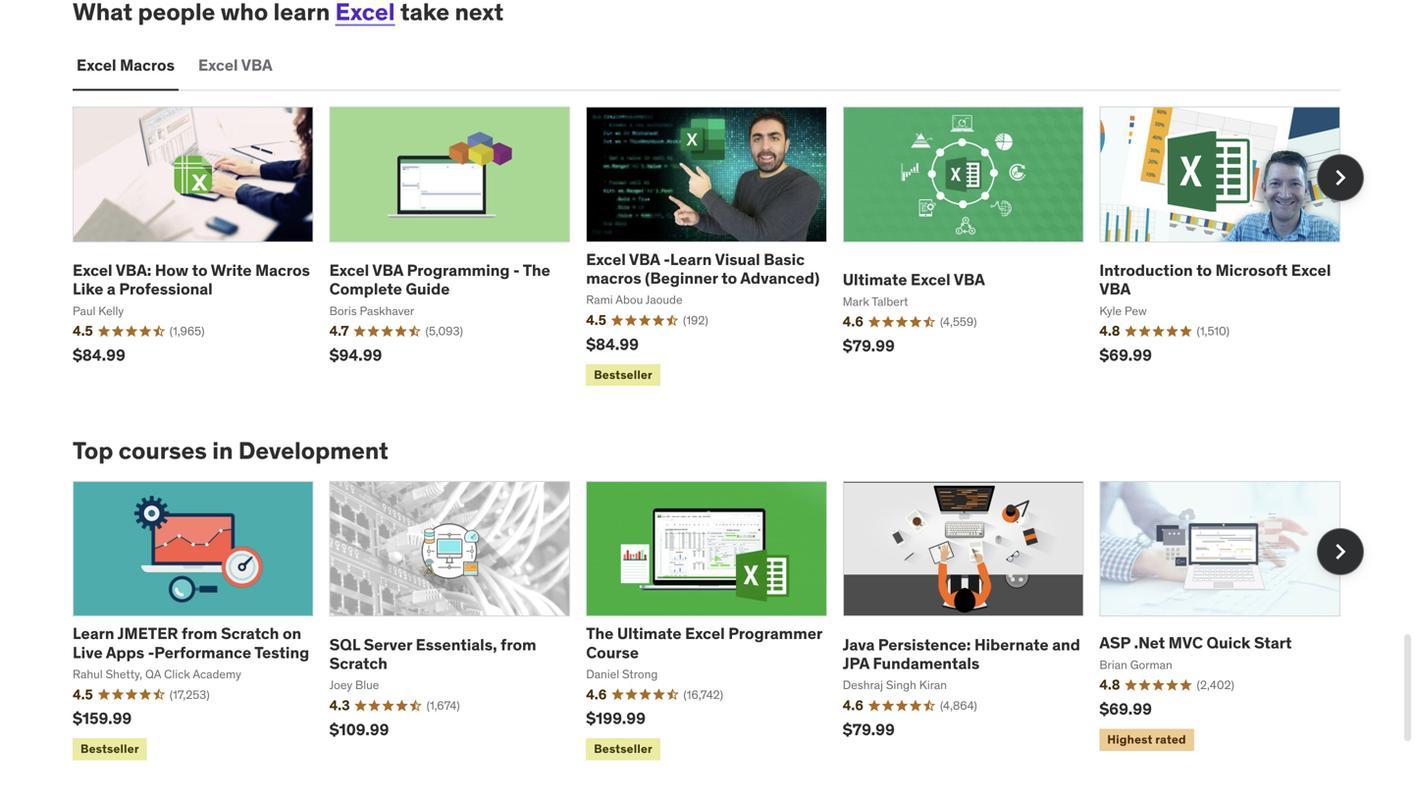 Task type: describe. For each thing, give the bounding box(es) containing it.
apps
[[106, 642, 144, 663]]

visual
[[715, 249, 761, 269]]

asp .net mvc quick start
[[1100, 633, 1292, 653]]

excel inside excel vba -learn visual basic macros (beginner to advanced)
[[586, 249, 626, 269]]

top courses in development
[[73, 436, 389, 466]]

mvc
[[1169, 633, 1204, 653]]

(beginner
[[645, 268, 718, 288]]

vba for excel vba programming - the complete guide
[[373, 260, 404, 280]]

complete
[[329, 279, 402, 299]]

excel inside excel vba 'button'
[[198, 55, 238, 75]]

ultimate excel vba link
[[843, 270, 986, 290]]

carousel element containing excel vba -learn visual basic macros (beginner to advanced)
[[73, 107, 1365, 390]]

excel inside introduction to microsoft excel vba
[[1292, 260, 1332, 280]]

vba for excel vba
[[241, 55, 273, 75]]

guide
[[406, 279, 450, 299]]

start
[[1255, 633, 1292, 653]]

to inside excel vba -learn visual basic macros (beginner to advanced)
[[722, 268, 738, 288]]

programming
[[407, 260, 510, 280]]

how
[[155, 260, 189, 280]]

from inside learn jmeter from scratch on live apps -performance testing
[[182, 624, 218, 644]]

quick
[[1207, 633, 1251, 653]]

the inside excel vba programming - the complete guide
[[523, 260, 551, 280]]

learn jmeter from scratch on live apps -performance testing link
[[73, 624, 309, 663]]

server
[[364, 635, 412, 655]]

excel vba: how to write macros like a professional link
[[73, 260, 310, 299]]

excel inside excel macros button
[[77, 55, 116, 75]]

introduction to microsoft excel vba link
[[1100, 260, 1332, 299]]

essentials,
[[416, 635, 497, 655]]

asp
[[1100, 633, 1131, 653]]

ultimate excel vba
[[843, 270, 986, 290]]

live
[[73, 642, 103, 663]]

programmer
[[729, 624, 823, 644]]

jmeter
[[117, 624, 178, 644]]

on
[[283, 624, 302, 644]]

vba:
[[116, 260, 152, 280]]

the ultimate excel programmer course
[[586, 624, 823, 663]]

basic
[[764, 249, 805, 269]]

advanced)
[[741, 268, 820, 288]]

microsoft
[[1216, 260, 1288, 280]]

to inside introduction to microsoft excel vba
[[1197, 260, 1213, 280]]

the inside the ultimate excel programmer course
[[586, 624, 614, 644]]

.net
[[1135, 633, 1166, 653]]

testing
[[254, 642, 309, 663]]

java persistence: hibernate and jpa fundamentals
[[843, 635, 1081, 674]]

professional
[[119, 279, 213, 299]]

next image for introduction to microsoft excel vba
[[1325, 162, 1357, 193]]

sql
[[329, 635, 360, 655]]

excel inside excel vba: how to write macros like a professional
[[73, 260, 113, 280]]

carousel element containing learn jmeter from scratch on live apps -performance testing
[[73, 481, 1365, 764]]

fundamentals
[[873, 653, 980, 674]]

macros
[[586, 268, 642, 288]]



Task type: vqa. For each thing, say whether or not it's contained in the screenshot.
tab list containing Personal
no



Task type: locate. For each thing, give the bounding box(es) containing it.
1 vertical spatial next image
[[1325, 536, 1357, 568]]

2 horizontal spatial -
[[664, 249, 670, 269]]

excel vba -learn visual basic macros (beginner to advanced)
[[586, 249, 820, 288]]

learn inside learn jmeter from scratch on live apps -performance testing
[[73, 624, 114, 644]]

1 horizontal spatial the
[[586, 624, 614, 644]]

1 carousel element from the top
[[73, 107, 1365, 390]]

excel inside the ultimate excel programmer course
[[685, 624, 725, 644]]

1 horizontal spatial to
[[722, 268, 738, 288]]

2 horizontal spatial to
[[1197, 260, 1213, 280]]

1 vertical spatial ultimate
[[617, 624, 682, 644]]

1 vertical spatial carousel element
[[73, 481, 1365, 764]]

0 vertical spatial carousel element
[[73, 107, 1365, 390]]

java
[[843, 635, 875, 655]]

learn left jmeter at the bottom of the page
[[73, 624, 114, 644]]

- right macros
[[664, 249, 670, 269]]

- inside excel vba -learn visual basic macros (beginner to advanced)
[[664, 249, 670, 269]]

- inside learn jmeter from scratch on live apps -performance testing
[[148, 642, 154, 663]]

learn left visual
[[670, 249, 712, 269]]

0 horizontal spatial the
[[523, 260, 551, 280]]

vba inside introduction to microsoft excel vba
[[1100, 279, 1131, 299]]

1 vertical spatial scratch
[[329, 653, 388, 674]]

hibernate
[[975, 635, 1049, 655]]

0 vertical spatial macros
[[120, 55, 175, 75]]

0 vertical spatial next image
[[1325, 162, 1357, 193]]

excel vba programming - the complete guide
[[329, 260, 551, 299]]

0 horizontal spatial to
[[192, 260, 208, 280]]

to
[[192, 260, 208, 280], [1197, 260, 1213, 280], [722, 268, 738, 288]]

vba
[[241, 55, 273, 75], [629, 249, 660, 269], [373, 260, 404, 280], [954, 270, 986, 290], [1100, 279, 1131, 299]]

and
[[1053, 635, 1081, 655]]

a
[[107, 279, 116, 299]]

learn
[[670, 249, 712, 269], [73, 624, 114, 644]]

sql server essentials, from scratch link
[[329, 635, 537, 674]]

0 horizontal spatial from
[[182, 624, 218, 644]]

in
[[212, 436, 233, 466]]

macros
[[120, 55, 175, 75], [255, 260, 310, 280]]

1 horizontal spatial learn
[[670, 249, 712, 269]]

top
[[73, 436, 113, 466]]

0 horizontal spatial ultimate
[[617, 624, 682, 644]]

1 vertical spatial the
[[586, 624, 614, 644]]

excel macros button
[[73, 42, 179, 89]]

course
[[586, 642, 639, 663]]

0 vertical spatial the
[[523, 260, 551, 280]]

the ultimate excel programmer course link
[[586, 624, 823, 663]]

courses
[[119, 436, 207, 466]]

from
[[182, 624, 218, 644], [501, 635, 537, 655]]

learn jmeter from scratch on live apps -performance testing
[[73, 624, 309, 663]]

to right how
[[192, 260, 208, 280]]

macros inside excel vba: how to write macros like a professional
[[255, 260, 310, 280]]

macros left excel vba
[[120, 55, 175, 75]]

write
[[211, 260, 252, 280]]

excel vba -learn visual basic macros (beginner to advanced) link
[[586, 249, 820, 288]]

introduction
[[1100, 260, 1194, 280]]

scratch inside the sql server essentials, from scratch
[[329, 653, 388, 674]]

excel vba
[[198, 55, 273, 75]]

1 vertical spatial learn
[[73, 624, 114, 644]]

introduction to microsoft excel vba
[[1100, 260, 1332, 299]]

performance
[[154, 642, 251, 663]]

1 horizontal spatial -
[[513, 260, 520, 280]]

0 horizontal spatial macros
[[120, 55, 175, 75]]

learn inside excel vba -learn visual basic macros (beginner to advanced)
[[670, 249, 712, 269]]

from right jmeter at the bottom of the page
[[182, 624, 218, 644]]

carousel element
[[73, 107, 1365, 390], [73, 481, 1365, 764]]

1 horizontal spatial from
[[501, 635, 537, 655]]

scratch
[[221, 624, 279, 644], [329, 653, 388, 674]]

from inside the sql server essentials, from scratch
[[501, 635, 537, 655]]

vba for excel vba -learn visual basic macros (beginner to advanced)
[[629, 249, 660, 269]]

excel vba button
[[194, 42, 277, 89]]

ultimate inside the ultimate excel programmer course
[[617, 624, 682, 644]]

like
[[73, 279, 103, 299]]

vba inside excel vba programming - the complete guide
[[373, 260, 404, 280]]

from right essentials,
[[501, 635, 537, 655]]

0 horizontal spatial learn
[[73, 624, 114, 644]]

1 next image from the top
[[1325, 162, 1357, 193]]

macros inside button
[[120, 55, 175, 75]]

0 vertical spatial scratch
[[221, 624, 279, 644]]

asp .net mvc quick start link
[[1100, 633, 1292, 653]]

ultimate
[[843, 270, 908, 290], [617, 624, 682, 644]]

0 vertical spatial learn
[[670, 249, 712, 269]]

0 horizontal spatial scratch
[[221, 624, 279, 644]]

0 vertical spatial ultimate
[[843, 270, 908, 290]]

- inside excel vba programming - the complete guide
[[513, 260, 520, 280]]

to inside excel vba: how to write macros like a professional
[[192, 260, 208, 280]]

2 next image from the top
[[1325, 536, 1357, 568]]

- right apps
[[148, 642, 154, 663]]

sql server essentials, from scratch
[[329, 635, 537, 674]]

1 horizontal spatial scratch
[[329, 653, 388, 674]]

1 horizontal spatial macros
[[255, 260, 310, 280]]

excel vba: how to write macros like a professional
[[73, 260, 310, 299]]

1 vertical spatial macros
[[255, 260, 310, 280]]

to left microsoft
[[1197, 260, 1213, 280]]

2 carousel element from the top
[[73, 481, 1365, 764]]

excel macros
[[77, 55, 175, 75]]

development
[[238, 436, 389, 466]]

macros right write
[[255, 260, 310, 280]]

- right "programming"
[[513, 260, 520, 280]]

next image for asp .net mvc quick start
[[1325, 536, 1357, 568]]

-
[[664, 249, 670, 269], [513, 260, 520, 280], [148, 642, 154, 663]]

java persistence: hibernate and jpa fundamentals link
[[843, 635, 1081, 674]]

next image
[[1325, 162, 1357, 193], [1325, 536, 1357, 568]]

the
[[523, 260, 551, 280], [586, 624, 614, 644]]

persistence:
[[879, 635, 971, 655]]

to right (beginner
[[722, 268, 738, 288]]

excel inside excel vba programming - the complete guide
[[329, 260, 369, 280]]

excel
[[77, 55, 116, 75], [198, 55, 238, 75], [586, 249, 626, 269], [73, 260, 113, 280], [329, 260, 369, 280], [1292, 260, 1332, 280], [911, 270, 951, 290], [685, 624, 725, 644]]

vba inside 'button'
[[241, 55, 273, 75]]

scratch inside learn jmeter from scratch on live apps -performance testing
[[221, 624, 279, 644]]

vba inside excel vba -learn visual basic macros (beginner to advanced)
[[629, 249, 660, 269]]

0 horizontal spatial -
[[148, 642, 154, 663]]

1 horizontal spatial ultimate
[[843, 270, 908, 290]]

jpa
[[843, 653, 870, 674]]

excel vba programming - the complete guide link
[[329, 260, 551, 299]]



